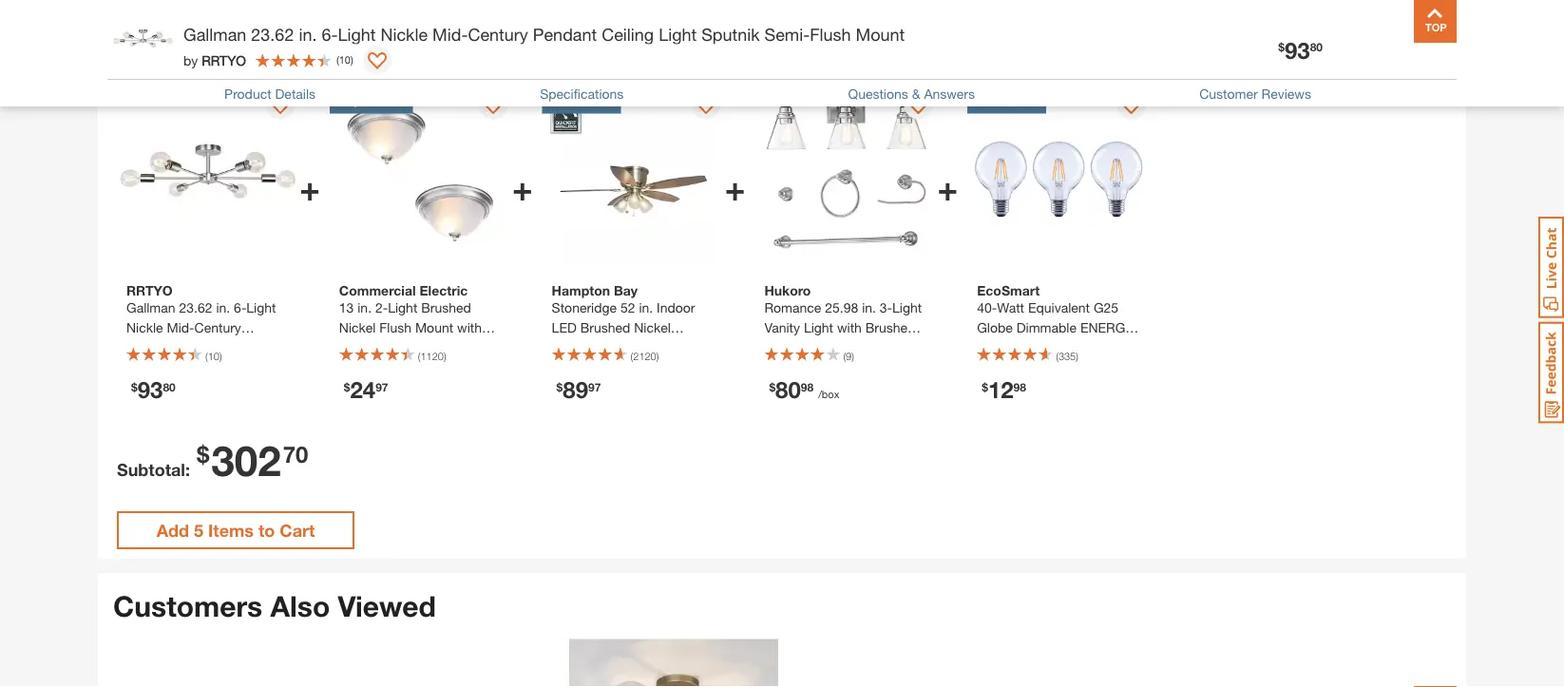 Task type: vqa. For each thing, say whether or not it's contained in the screenshot.
"Curtain Rods" button
no



Task type: locate. For each thing, give the bounding box(es) containing it.
/box
[[818, 388, 840, 401]]

mount up 1120
[[415, 320, 454, 336]]

$
[[1279, 40, 1285, 54], [131, 380, 138, 394], [344, 380, 350, 394], [557, 380, 563, 394], [769, 380, 776, 394], [982, 380, 988, 394], [197, 441, 209, 468]]

93 inside 1 / 5 group
[[138, 376, 163, 403]]

light
[[338, 24, 376, 44], [659, 24, 697, 44], [388, 300, 418, 316], [893, 300, 922, 316], [804, 320, 834, 336], [552, 360, 581, 375], [1098, 360, 1128, 375]]

in. left 2-
[[358, 300, 372, 316]]

viewed
[[338, 589, 436, 623]]

exclusive for 89
[[552, 92, 612, 107]]

select inside 1 / 5 group
[[147, 61, 185, 76]]

80 up subtotal:
[[163, 380, 176, 394]]

questions
[[848, 86, 908, 102]]

( inside '5 / 5' group
[[1056, 350, 1059, 363]]

98 inside $ 80 98 /box
[[801, 380, 814, 394]]

0 horizontal spatial pack)
[[339, 360, 372, 375]]

+ inside 4 / 5 'group'
[[938, 167, 958, 208]]

brushed inside hampton bay stoneridge 52 in. indoor led brushed nickel hugger ceiling fan with light kit, 5 reversible blades and reversible motor
[[580, 320, 630, 336]]

led
[[552, 320, 577, 336], [977, 360, 1002, 375]]

select up rated
[[360, 61, 397, 76]]

modern matte gold sputnik 6-light 25 in. semi-flush mount ceiling light with clear globe glass shades for dining room image
[[569, 639, 778, 687]]

1 horizontal spatial display image
[[1122, 97, 1141, 116]]

shade inside 'hukoro romance 25.98 in. 3-light vanity light with brushed nickel finish and clear glass shade and bath set (5-piece)'
[[802, 360, 840, 375]]

exclusive for 12
[[977, 92, 1037, 107]]

97 for 89
[[588, 380, 601, 394]]

select left the rrtyo
[[147, 61, 185, 76]]

1 horizontal spatial exclusive
[[977, 92, 1037, 107]]

hugger
[[552, 340, 596, 355]]

0 horizontal spatial 98
[[801, 380, 814, 394]]

$ 24 97
[[344, 376, 388, 403]]

3 + from the left
[[725, 167, 746, 208]]

2 98 from the left
[[1014, 380, 1026, 394]]

glass inside commercial electric 13 in. 2-light brushed nickel flush mount with frosted glass shade (2- pack)
[[388, 340, 422, 355]]

with right fan
[[670, 340, 694, 355]]

and
[[844, 340, 866, 355], [844, 360, 866, 375], [596, 380, 619, 395]]

pack) inside commercial electric 13 in. 2-light brushed nickel flush mount with frosted glass shade (2- pack)
[[339, 360, 372, 375]]

1 vertical spatial 93
[[138, 376, 163, 403]]

2 horizontal spatial brushed
[[866, 320, 916, 336]]

( for 24
[[418, 350, 421, 363]]

13 in. 2-light brushed nickel flush mount with frosted glass shade (2-pack) image
[[330, 86, 512, 268]]

1 select from the left
[[147, 61, 185, 76]]

3 / 5 group
[[542, 48, 746, 431]]

0 vertical spatial shade
[[425, 340, 464, 355]]

romance
[[765, 300, 822, 316]]

ceiling right pendant
[[602, 24, 654, 44]]

) for /box
[[852, 350, 854, 363]]

( right the "finish"
[[843, 350, 846, 363]]

2 vertical spatial and
[[596, 380, 619, 395]]

1 horizontal spatial 93
[[1285, 36, 1310, 63]]

0 horizontal spatial select
[[147, 61, 185, 76]]

0 vertical spatial and
[[844, 340, 866, 355]]

6-
[[322, 24, 338, 44]]

2 horizontal spatial with
[[837, 320, 862, 336]]

flush up questions
[[810, 24, 851, 44]]

( down the dimmable
[[1056, 350, 1059, 363]]

335
[[1059, 350, 1076, 363]]

1 horizontal spatial with
[[670, 340, 694, 355]]

in. right '52'
[[639, 300, 653, 316]]

1 clear from the left
[[870, 340, 901, 355]]

semi-
[[765, 24, 810, 44]]

1 vertical spatial ceiling
[[599, 340, 640, 355]]

0 horizontal spatial clear
[[870, 340, 901, 355]]

1 vertical spatial $ 93 80
[[131, 376, 176, 403]]

light up set
[[893, 300, 922, 316]]

subtotal:
[[117, 460, 190, 480]]

customer reviews button
[[1200, 86, 1312, 102], [1200, 86, 1312, 102]]

( for 12
[[1056, 350, 1059, 363]]

glass right "frosted"
[[388, 340, 422, 355]]

and down the kit,
[[596, 380, 619, 395]]

97 for 24
[[376, 380, 388, 394]]

1 horizontal spatial 5
[[609, 360, 616, 375]]

$ 93 80 up reviews
[[1279, 36, 1323, 63]]

0 vertical spatial 5
[[609, 360, 616, 375]]

select inside 2 / 5 group
[[360, 61, 397, 76]]

$ left 302
[[197, 441, 209, 468]]

1 vertical spatial reversible
[[623, 380, 685, 395]]

0 horizontal spatial exclusive
[[552, 92, 612, 107]]

rrtyo
[[202, 52, 246, 68]]

2 display image from the left
[[1122, 97, 1141, 116]]

nickel down the vanity
[[765, 340, 801, 355]]

kit,
[[585, 360, 605, 375]]

1 exclusive from the left
[[552, 92, 612, 107]]

display image
[[484, 97, 503, 116], [1122, 97, 1141, 116]]

0 horizontal spatial 97
[[376, 380, 388, 394]]

vanity
[[765, 320, 800, 336]]

clear up bath at right
[[870, 340, 901, 355]]

light up the "finish"
[[804, 320, 834, 336]]

mount
[[856, 24, 905, 44], [415, 320, 454, 336]]

1 98 from the left
[[801, 380, 814, 394]]

40-watt equivalent g25 globe dimmable energy star clear glass filament led vintage edison light bulb soft white (3-pack) image
[[968, 86, 1150, 268]]

clear inside 'hukoro romance 25.98 in. 3-light vanity light with brushed nickel finish and clear glass shade and bath set (5-piece)'
[[870, 340, 901, 355]]

98 inside $ 12 98
[[1014, 380, 1026, 394]]

ceiling up the kit,
[[599, 340, 640, 355]]

1 horizontal spatial 97
[[588, 380, 601, 394]]

1 horizontal spatial 98
[[1014, 380, 1026, 394]]

nickel
[[339, 320, 376, 336], [634, 320, 671, 336], [765, 340, 801, 355]]

25.98
[[825, 300, 859, 316]]

80 left /box
[[776, 376, 801, 403]]

and right the "finish"
[[844, 340, 866, 355]]

1 97 from the left
[[376, 380, 388, 394]]

led up the "bulb"
[[977, 360, 1002, 375]]

display image down 'sputnik' in the top of the page
[[697, 97, 716, 116]]

commercial electric 13 in. 2-light brushed nickel flush mount with frosted glass shade (2- pack)
[[339, 282, 483, 375]]

0 horizontal spatial 93
[[138, 376, 163, 403]]

exclusive right answers
[[977, 92, 1037, 107]]

1 vertical spatial mount
[[415, 320, 454, 336]]

4 / 5 group
[[755, 48, 958, 431]]

+ inside 2 / 5 group
[[512, 167, 533, 208]]

1 + from the left
[[300, 167, 320, 208]]

select
[[147, 61, 185, 76], [360, 61, 397, 76]]

) down indoor
[[657, 350, 659, 363]]

(2-
[[467, 340, 483, 355]]

led up hugger
[[552, 320, 577, 336]]

in. left 3-
[[862, 300, 876, 316]]

reversible down fan
[[620, 360, 682, 375]]

1 display image from the left
[[484, 97, 503, 116]]

shade left (2- on the left
[[425, 340, 464, 355]]

( for /box
[[843, 350, 846, 363]]

display image right 10
[[368, 52, 387, 71]]

$ 93 80 up subtotal:
[[131, 376, 176, 403]]

1 horizontal spatial led
[[977, 360, 1002, 375]]

$ 80 98 /box
[[769, 376, 840, 403]]

0 horizontal spatial 5
[[194, 520, 203, 540]]

brushed down 3-
[[866, 320, 916, 336]]

top button
[[1414, 0, 1457, 43]]

2 select from the left
[[360, 61, 397, 76]]

in. inside 'hukoro romance 25.98 in. 3-light vanity light with brushed nickel finish and clear glass shade and bath set (5-piece)'
[[862, 300, 876, 316]]

80 up reviews
[[1310, 40, 1323, 54]]

) inside 3 / 5 group
[[657, 350, 659, 363]]

2 exclusive from the left
[[977, 92, 1037, 107]]

0 horizontal spatial 80
[[163, 380, 176, 394]]

0 horizontal spatial nickel
[[339, 320, 376, 336]]

98 down vintage
[[1014, 380, 1026, 394]]

items
[[208, 520, 254, 540]]

mount up questions
[[856, 24, 905, 44]]

)
[[351, 54, 353, 66], [444, 350, 446, 363], [657, 350, 659, 363], [852, 350, 854, 363], [1076, 350, 1079, 363]]

flush down 2-
[[380, 320, 412, 336]]

0 vertical spatial mount
[[856, 24, 905, 44]]

$ up subtotal:
[[131, 380, 138, 394]]

1 vertical spatial flush
[[380, 320, 412, 336]]

light down 'commercial'
[[388, 300, 418, 316]]

97 down "frosted"
[[376, 380, 388, 394]]

1 horizontal spatial select
[[360, 61, 397, 76]]

by rrtyo
[[183, 52, 246, 68]]

( for 89
[[631, 350, 633, 363]]

shade
[[425, 340, 464, 355], [802, 360, 840, 375]]

1 vertical spatial shade
[[802, 360, 840, 375]]

0 vertical spatial 93
[[1285, 36, 1310, 63]]

g25
[[1094, 300, 1119, 316]]

1 vertical spatial and
[[844, 360, 866, 375]]

0 vertical spatial pack)
[[339, 360, 372, 375]]

light inside the ecosmart 40-watt equivalent g25 globe dimmable energy star clear glass filament led vintage edison light bulb soft white (3-pack)
[[1098, 360, 1128, 375]]

5
[[609, 360, 616, 375], [194, 520, 203, 540]]

stoneridge
[[552, 300, 617, 316]]

1 horizontal spatial clear
[[1014, 340, 1045, 355]]

( inside 2 / 5 group
[[418, 350, 421, 363]]

glass up edison
[[1049, 340, 1082, 355]]

top rated
[[339, 92, 403, 107]]

(
[[336, 54, 339, 66], [418, 350, 421, 363], [631, 350, 633, 363], [843, 350, 846, 363], [1056, 350, 1059, 363]]

light down filament
[[1098, 360, 1128, 375]]

1 horizontal spatial 80
[[776, 376, 801, 403]]

1 horizontal spatial nickel
[[634, 320, 671, 336]]

clear inside the ecosmart 40-watt equivalent g25 globe dimmable energy star clear glass filament led vintage edison light bulb soft white (3-pack)
[[1014, 340, 1045, 355]]

1 vertical spatial pack)
[[1090, 380, 1123, 395]]

2 horizontal spatial glass
[[1049, 340, 1082, 355]]

hampton
[[552, 282, 610, 298]]

fan
[[644, 340, 666, 355]]

98
[[801, 380, 814, 394], [1014, 380, 1026, 394]]

reversible down 2120
[[623, 380, 685, 395]]

98 left /box
[[801, 380, 814, 394]]

glass
[[388, 340, 422, 355], [1049, 340, 1082, 355], [765, 360, 798, 375]]

302
[[211, 435, 281, 485]]

0 horizontal spatial display image
[[484, 97, 503, 116]]

exclusive
[[552, 92, 612, 107], [977, 92, 1037, 107]]

) for 89
[[657, 350, 659, 363]]

display image right questions
[[909, 97, 928, 116]]

nickle
[[381, 24, 428, 44]]

0 horizontal spatial brushed
[[421, 300, 471, 316]]

finish
[[805, 340, 840, 355]]

( inside 4 / 5 'group'
[[843, 350, 846, 363]]

pack) down edison
[[1090, 380, 1123, 395]]

brushed down stoneridge
[[580, 320, 630, 336]]

and inside hampton bay stoneridge 52 in. indoor led brushed nickel hugger ceiling fan with light kit, 5 reversible blades and reversible motor
[[596, 380, 619, 395]]

commercial
[[339, 282, 416, 298]]

4 + from the left
[[938, 167, 958, 208]]

glass up (5-
[[765, 360, 798, 375]]

display image
[[368, 52, 387, 71], [271, 97, 290, 116], [697, 97, 716, 116], [909, 97, 928, 116]]

brushed down electric
[[421, 300, 471, 316]]

clear
[[870, 340, 901, 355], [1014, 340, 1045, 355]]

specifications
[[540, 86, 624, 102]]

0 vertical spatial led
[[552, 320, 577, 336]]

) inside 4 / 5 'group'
[[852, 350, 854, 363]]

light left 'sputnik' in the top of the page
[[659, 24, 697, 44]]

1 vertical spatial 5
[[194, 520, 203, 540]]

nickel inside commercial electric 13 in. 2-light brushed nickel flush mount with frosted glass shade (2- pack)
[[339, 320, 376, 336]]

2 clear from the left
[[1014, 340, 1045, 355]]

frosted
[[339, 340, 384, 355]]

97 down the kit,
[[588, 380, 601, 394]]

) inside '5 / 5' group
[[1076, 350, 1079, 363]]

93
[[1285, 36, 1310, 63], [138, 376, 163, 403]]

93 up reviews
[[1285, 36, 1310, 63]]

nickel up fan
[[634, 320, 671, 336]]

light up ( 10 ) at the top of page
[[338, 24, 376, 44]]

add 5 items to cart button
[[117, 511, 355, 549]]

80 inside 1 / 5 group
[[163, 380, 176, 394]]

select for 2 / 5 group
[[360, 61, 397, 76]]

0 horizontal spatial mount
[[415, 320, 454, 336]]

shade down the "finish"
[[802, 360, 840, 375]]

) inside 2 / 5 group
[[444, 350, 446, 363]]

item
[[269, 62, 292, 74]]

( inside 3 / 5 group
[[631, 350, 633, 363]]

5 right add
[[194, 520, 203, 540]]

in.
[[299, 24, 317, 44], [358, 300, 372, 316], [639, 300, 653, 316], [862, 300, 876, 316]]

1 horizontal spatial pack)
[[1090, 380, 1123, 395]]

light inside commercial electric 13 in. 2-light brushed nickel flush mount with frosted glass shade (2- pack)
[[388, 300, 418, 316]]

$ left piece)
[[769, 380, 776, 394]]

) right the "finish"
[[852, 350, 854, 363]]

ceiling
[[602, 24, 654, 44], [599, 340, 640, 355]]

$ up motor on the left of the page
[[557, 380, 563, 394]]

+ for 3 / 5 group
[[725, 167, 746, 208]]

0 vertical spatial ceiling
[[602, 24, 654, 44]]

( left fan
[[631, 350, 633, 363]]

exclusive inside '5 / 5' group
[[977, 92, 1037, 107]]

with down '25.98'
[[837, 320, 862, 336]]

80
[[1310, 40, 1323, 54], [776, 376, 801, 403], [163, 380, 176, 394]]

13
[[339, 300, 354, 316]]

0 horizontal spatial flush
[[380, 320, 412, 336]]

0 vertical spatial $ 93 80
[[1279, 36, 1323, 63]]

( left (2- on the left
[[418, 350, 421, 363]]

) left (2- on the left
[[444, 350, 446, 363]]

$ down "frosted"
[[344, 380, 350, 394]]

0 horizontal spatial $ 93 80
[[131, 376, 176, 403]]

motor
[[552, 400, 587, 415]]

0 horizontal spatial led
[[552, 320, 577, 336]]

97 inside $ 24 97
[[376, 380, 388, 394]]

0 horizontal spatial glass
[[388, 340, 422, 355]]

light up blades
[[552, 360, 581, 375]]

pendant
[[533, 24, 597, 44]]

93 up subtotal:
[[138, 376, 163, 403]]

( 335 )
[[1056, 350, 1079, 363]]

0 vertical spatial reversible
[[620, 360, 682, 375]]

exclusive inside 3 / 5 group
[[552, 92, 612, 107]]

1 horizontal spatial shade
[[802, 360, 840, 375]]

+ inside 1 / 5 group
[[300, 167, 320, 208]]

2 + from the left
[[512, 167, 533, 208]]

97 inside $ 89 97
[[588, 380, 601, 394]]

(3-
[[1074, 380, 1090, 395]]

1 horizontal spatial glass
[[765, 360, 798, 375]]

2 horizontal spatial nickel
[[765, 340, 801, 355]]

flush
[[810, 24, 851, 44], [380, 320, 412, 336]]

pack) down "frosted"
[[339, 360, 372, 375]]

$ left soft
[[982, 380, 988, 394]]

display image down item in the top left of the page
[[271, 97, 290, 116]]

display image for 24
[[484, 97, 503, 116]]

+ for 2 / 5 group
[[512, 167, 533, 208]]

1 vertical spatial led
[[977, 360, 1002, 375]]

$ up reviews
[[1279, 40, 1285, 54]]

2 97 from the left
[[588, 380, 601, 394]]

5 right the kit,
[[609, 360, 616, 375]]

1 horizontal spatial brushed
[[580, 320, 630, 336]]

0 horizontal spatial shade
[[425, 340, 464, 355]]

and left bath at right
[[844, 360, 866, 375]]

led inside the ecosmart 40-watt equivalent g25 globe dimmable energy star clear glass filament led vintage edison light bulb soft white (3-pack)
[[977, 360, 1002, 375]]

to
[[258, 520, 275, 540]]

bath
[[870, 360, 898, 375]]

gallman
[[183, 24, 247, 44]]

with up (2- on the left
[[457, 320, 482, 336]]

clear up vintage
[[1014, 340, 1045, 355]]

0 horizontal spatial with
[[457, 320, 482, 336]]

exclusive down pendant
[[552, 92, 612, 107]]

0 vertical spatial flush
[[810, 24, 851, 44]]

+ inside 3 / 5 group
[[725, 167, 746, 208]]

century
[[468, 24, 528, 44]]

nickel up "frosted"
[[339, 320, 376, 336]]

$ 93 80
[[1279, 36, 1323, 63], [131, 376, 176, 403]]

display image inside 4 / 5 'group'
[[909, 97, 928, 116]]

) up (3-
[[1076, 350, 1079, 363]]



Task type: describe. For each thing, give the bounding box(es) containing it.
in. inside hampton bay stoneridge 52 in. indoor led brushed nickel hugger ceiling fan with light kit, 5 reversible blades and reversible motor
[[639, 300, 653, 316]]

40-
[[977, 300, 997, 316]]

hampton bay stoneridge 52 in. indoor led brushed nickel hugger ceiling fan with light kit, 5 reversible blades and reversible motor
[[552, 282, 695, 415]]

shade inside commercial electric 13 in. 2-light brushed nickel flush mount with frosted glass shade (2- pack)
[[425, 340, 464, 355]]

answers
[[924, 86, 975, 102]]

piece)
[[781, 380, 817, 395]]

70
[[283, 441, 308, 468]]

2 horizontal spatial 80
[[1310, 40, 1323, 54]]

vintage
[[1006, 360, 1050, 375]]

edison
[[1054, 360, 1095, 375]]

23.62
[[251, 24, 294, 44]]

12
[[988, 376, 1014, 403]]

equivalent
[[1028, 300, 1090, 316]]

24
[[350, 376, 376, 403]]

$ inside $ 80 98 /box
[[769, 380, 776, 394]]

customer reviews
[[1200, 86, 1312, 102]]

hukoro
[[765, 282, 811, 298]]

reviews
[[1262, 86, 1312, 102]]

customers
[[113, 589, 263, 623]]

$ 12 98
[[982, 376, 1026, 403]]

1 / 5 group
[[117, 48, 320, 431]]

indoor
[[657, 300, 695, 316]]

) up top
[[351, 54, 353, 66]]

$ inside "subtotal: $ 302 70"
[[197, 441, 209, 468]]

this
[[246, 62, 266, 74]]

) for 24
[[444, 350, 446, 363]]

white
[[1036, 380, 1070, 395]]

filament
[[1086, 340, 1137, 355]]

this item
[[246, 62, 292, 74]]

10
[[339, 54, 351, 66]]

1 horizontal spatial flush
[[810, 24, 851, 44]]

) for 12
[[1076, 350, 1079, 363]]

star
[[977, 340, 1010, 355]]

feedback link image
[[1539, 321, 1564, 424]]

by
[[183, 52, 198, 68]]

3-
[[880, 300, 893, 316]]

(5-
[[765, 380, 781, 395]]

bay
[[614, 282, 638, 298]]

$ 89 97
[[557, 376, 601, 403]]

wingard 39.37in. 10-light gold modern sputnik ceiling light mid-century semi-flush mount with a led spotlight image
[[1242, 639, 1451, 687]]

mount inside commercial electric 13 in. 2-light brushed nickel flush mount with frosted glass shade (2- pack)
[[415, 320, 454, 336]]

98 for 80
[[801, 380, 814, 394]]

questions & answers
[[848, 86, 975, 102]]

display image inside 1 / 5 group
[[271, 97, 290, 116]]

energy
[[1081, 320, 1134, 336]]

dimmable
[[1017, 320, 1077, 336]]

subtotal: $ 302 70
[[117, 435, 308, 485]]

top
[[339, 92, 362, 107]]

with inside 'hukoro romance 25.98 in. 3-light vanity light with brushed nickel finish and clear glass shade and bath set (5-piece)'
[[837, 320, 862, 336]]

+ for 4 / 5 'group'
[[938, 167, 958, 208]]

5 inside add 5 items to cart button
[[194, 520, 203, 540]]

1 horizontal spatial mount
[[856, 24, 905, 44]]

add
[[157, 520, 189, 540]]

$ inside 1 / 5 group
[[131, 380, 138, 394]]

flush inside commercial electric 13 in. 2-light brushed nickel flush mount with frosted glass shade (2- pack)
[[380, 320, 412, 336]]

gallman 23.62 in. 6-light nickle mid-century pendant ceiling light sputnik semi-flush mount
[[183, 24, 905, 44]]

2-
[[375, 300, 388, 316]]

display image for 12
[[1122, 97, 1141, 116]]

nickel inside hampton bay stoneridge 52 in. indoor led brushed nickel hugger ceiling fan with light kit, 5 reversible blades and reversible motor
[[634, 320, 671, 336]]

$ 93 80 inside 1 / 5 group
[[131, 376, 176, 403]]

2120
[[633, 350, 657, 363]]

select for 1 / 5 group
[[147, 61, 185, 76]]

1 horizontal spatial $ 93 80
[[1279, 36, 1323, 63]]

2 / 5 group
[[330, 48, 533, 431]]

pack) inside the ecosmart 40-watt equivalent g25 globe dimmable energy star clear glass filament led vintage edison light bulb soft white (3-pack)
[[1090, 380, 1123, 395]]

ceiling inside hampton bay stoneridge 52 in. indoor led brushed nickel hugger ceiling fan with light kit, 5 reversible blades and reversible motor
[[599, 340, 640, 355]]

brushed inside commercial electric 13 in. 2-light brushed nickel flush mount with frosted glass shade (2- pack)
[[421, 300, 471, 316]]

live chat image
[[1539, 217, 1564, 318]]

1120
[[421, 350, 444, 363]]

details
[[275, 86, 316, 102]]

customers also viewed
[[113, 589, 436, 623]]

ecosmart
[[977, 282, 1040, 298]]

product details
[[224, 86, 316, 102]]

bulb
[[977, 380, 1005, 395]]

in. inside commercial electric 13 in. 2-light brushed nickel flush mount with frosted glass shade (2- pack)
[[358, 300, 372, 316]]

rated
[[366, 92, 403, 107]]

52
[[621, 300, 635, 316]]

soft
[[1008, 380, 1033, 395]]

sputnik
[[702, 24, 760, 44]]

with inside hampton bay stoneridge 52 in. indoor led brushed nickel hugger ceiling fan with light kit, 5 reversible blades and reversible motor
[[670, 340, 694, 355]]

nickel inside 'hukoro romance 25.98 in. 3-light vanity light with brushed nickel finish and clear glass shade and bath set (5-piece)'
[[765, 340, 801, 355]]

watt
[[997, 300, 1025, 316]]

ecosmart 40-watt equivalent g25 globe dimmable energy star clear glass filament led vintage edison light bulb soft white (3-pack)
[[977, 282, 1137, 395]]

mid-
[[433, 24, 468, 44]]

( 2120 )
[[631, 350, 659, 363]]

( down 6-
[[336, 54, 339, 66]]

&
[[912, 86, 921, 102]]

also
[[270, 589, 330, 623]]

98 for 12
[[1014, 380, 1026, 394]]

$ inside $ 12 98
[[982, 380, 988, 394]]

product
[[224, 86, 271, 102]]

globe
[[977, 320, 1013, 336]]

product image image
[[112, 10, 174, 71]]

glass inside 'hukoro romance 25.98 in. 3-light vanity light with brushed nickel finish and clear glass shade and bath set (5-piece)'
[[765, 360, 798, 375]]

light inside hampton bay stoneridge 52 in. indoor led brushed nickel hugger ceiling fan with light kit, 5 reversible blades and reversible motor
[[552, 360, 581, 375]]

add 5 items to cart
[[157, 520, 315, 540]]

hukoro romance 25.98 in. 3-light vanity light with brushed nickel finish and clear glass shade and bath set (5-piece)
[[765, 282, 922, 395]]

( 9 )
[[843, 350, 854, 363]]

with inside commercial electric 13 in. 2-light brushed nickel flush mount with frosted glass shade (2- pack)
[[457, 320, 482, 336]]

electric
[[420, 282, 468, 298]]

led inside hampton bay stoneridge 52 in. indoor led brushed nickel hugger ceiling fan with light kit, 5 reversible blades and reversible motor
[[552, 320, 577, 336]]

brushed inside 'hukoro romance 25.98 in. 3-light vanity light with brushed nickel finish and clear glass shade and bath set (5-piece)'
[[866, 320, 916, 336]]

89
[[563, 376, 588, 403]]

blades
[[552, 380, 593, 395]]

in. left 6-
[[299, 24, 317, 44]]

display image inside 3 / 5 group
[[697, 97, 716, 116]]

9
[[846, 350, 852, 363]]

( 1120 )
[[418, 350, 446, 363]]

stoneridge 52 in. indoor led brushed nickel hugger ceiling fan with light kit, 5 reversible blades and reversible motor image
[[542, 86, 725, 268]]

romance 25.98 in. 3-light vanity light with brushed nickel finish and clear glass shade and bath set (5-piece) image
[[755, 86, 938, 268]]

5 / 5 group
[[968, 48, 1171, 431]]

80 inside 4 / 5 'group'
[[776, 376, 801, 403]]

glass inside the ecosmart 40-watt equivalent g25 globe dimmable energy star clear glass filament led vintage edison light bulb soft white (3-pack)
[[1049, 340, 1082, 355]]

$ inside $ 24 97
[[344, 380, 350, 394]]

$ inside $ 89 97
[[557, 380, 563, 394]]

cart
[[280, 520, 315, 540]]

5 inside hampton bay stoneridge 52 in. indoor led brushed nickel hugger ceiling fan with light kit, 5 reversible blades and reversible motor
[[609, 360, 616, 375]]



